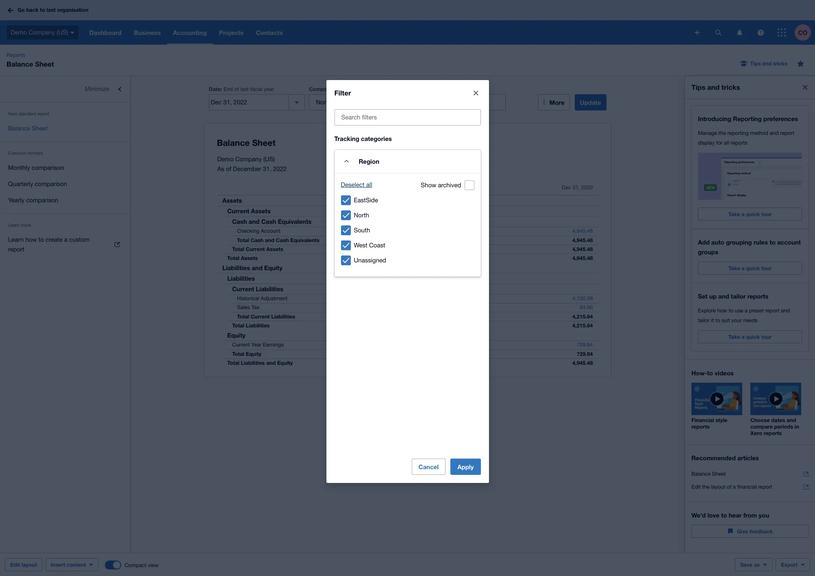 Task type: describe. For each thing, give the bounding box(es) containing it.
2022 inside demo company (us) as of december 31, 2022
[[273, 166, 287, 173]]

the for manage
[[719, 130, 727, 136]]

go
[[17, 7, 25, 13]]

liabilities down "total current liabilities"
[[246, 323, 270, 329]]

total for total liabilities and equity
[[227, 360, 239, 367]]

deselect all button
[[341, 180, 373, 190]]

account
[[261, 228, 281, 234]]

current down tax
[[251, 314, 270, 320]]

0 horizontal spatial tricks
[[722, 83, 741, 92]]

all inside button
[[367, 181, 373, 188]]

suit
[[722, 318, 731, 324]]

liabilities down adjustment at the bottom
[[271, 314, 295, 320]]

we'd
[[692, 512, 706, 520]]

compact view
[[125, 563, 159, 569]]

explore how to use a preset report and tailor it to suit your needs
[[699, 308, 791, 324]]

demo for demo company (us) as of december 31, 2022
[[217, 156, 234, 163]]

december
[[233, 166, 261, 173]]

filter dialog
[[327, 80, 489, 484]]

go back to last organisation
[[17, 7, 89, 13]]

apply
[[458, 464, 474, 471]]

how for explore
[[718, 308, 728, 314]]

you
[[759, 512, 770, 520]]

learn how to create a custom report link
[[0, 232, 130, 258]]

manage
[[699, 130, 718, 136]]

total cash and cash equivalents
[[237, 237, 319, 244]]

more
[[21, 223, 31, 228]]

report inside manage the reporting method and report display for all reports
[[781, 130, 795, 136]]

1 729.84 from the top
[[577, 342, 593, 348]]

show archived
[[421, 182, 462, 189]]

reports inside choose dates and compare periods in xero reports
[[764, 431, 783, 437]]

total current liabilities
[[237, 314, 295, 320]]

quick for first take a quick tour button from the bottom of the page
[[747, 334, 761, 341]]

0 vertical spatial equivalents
[[278, 218, 312, 225]]

tips and tricks inside tips and tricks button
[[751, 60, 788, 67]]

of for edit
[[727, 485, 732, 491]]

1 take a quick tour from the top
[[729, 211, 772, 218]]

dec
[[562, 185, 571, 191]]

0 vertical spatial layout
[[712, 485, 726, 491]]

edit the layout of a financial report link
[[692, 481, 809, 494]]

north
[[354, 212, 369, 219]]

comparison for quarterly comparison
[[35, 181, 67, 188]]

3 take a quick tour button from the top
[[699, 331, 803, 344]]

1 horizontal spatial balance sheet
[[692, 472, 726, 478]]

equity down year
[[246, 351, 262, 358]]

0 vertical spatial balance sheet
[[8, 125, 48, 132]]

2022 inside report output 'element'
[[582, 185, 593, 191]]

co button
[[795, 20, 816, 45]]

:
[[221, 86, 222, 92]]

compact
[[125, 563, 147, 569]]

total liabilities and equity
[[227, 360, 293, 367]]

collapse image
[[339, 153, 355, 170]]

1 vertical spatial equivalents
[[290, 237, 319, 244]]

take for 3rd take a quick tour button from the bottom of the page
[[729, 211, 741, 218]]

style
[[716, 418, 728, 424]]

report for learn how to create a custom report
[[8, 246, 24, 253]]

add
[[699, 239, 710, 246]]

cash up "total current assets"
[[251, 237, 264, 244]]

4,130.98
[[573, 296, 593, 302]]

2 horizontal spatial svg image
[[716, 29, 722, 36]]

liabilities down 'liabilities and equity'
[[227, 275, 255, 282]]

monthly
[[8, 164, 30, 171]]

unassigned
[[354, 257, 387, 264]]

report for explore how to use a preset report and tailor it to suit your needs
[[766, 308, 780, 314]]

equity down "earnings"
[[277, 360, 293, 367]]

liabilities down total equity
[[241, 360, 265, 367]]

yearly comparison link
[[0, 192, 130, 209]]

4,215.64 for total liabilities
[[573, 323, 593, 329]]

reports inside financial style reports
[[692, 424, 710, 431]]

yearly comparison
[[8, 197, 58, 204]]

none
[[316, 99, 331, 106]]

as
[[755, 562, 761, 569]]

total for total equity
[[232, 351, 244, 358]]

total for total assets
[[227, 255, 239, 262]]

of for date
[[235, 86, 239, 92]]

fiscal
[[250, 86, 263, 92]]

south
[[354, 227, 370, 234]]

preferences
[[764, 115, 799, 122]]

last inside the date : end of last fiscal year
[[241, 86, 249, 92]]

quarterly comparison
[[8, 181, 67, 188]]

reports inside manage the reporting method and report display for all reports
[[731, 140, 748, 146]]

to inside learn how to create a custom report
[[39, 236, 44, 243]]

minimize
[[85, 85, 109, 92]]

assets up cash and cash equivalents
[[251, 208, 271, 215]]

explore
[[699, 308, 716, 314]]

1 tour from the top
[[762, 211, 772, 218]]

report output element
[[217, 181, 598, 368]]

a down add auto grouping rules to account groups
[[742, 265, 745, 272]]

and inside choose dates and compare periods in xero reports
[[787, 418, 797, 424]]

how-
[[692, 370, 708, 377]]

current for liabilities
[[232, 286, 254, 293]]

common formats
[[8, 151, 43, 156]]

recommended articles
[[692, 455, 760, 462]]

none button
[[309, 94, 406, 111]]

0 horizontal spatial xero
[[8, 111, 17, 116]]

groups
[[699, 249, 719, 256]]

cash up account
[[261, 218, 276, 225]]

xero standard report
[[8, 111, 49, 116]]

add auto grouping rules to account groups
[[699, 239, 802, 256]]

svg image inside "demo company (us)" popup button
[[70, 32, 74, 34]]

close image
[[468, 85, 484, 101]]

4,945.48 for total liabilities and equity
[[573, 360, 593, 367]]

to right it
[[716, 318, 721, 324]]

take for second take a quick tour button from the top
[[729, 265, 741, 272]]

introducing reporting preferences
[[699, 115, 799, 122]]

update
[[580, 99, 602, 106]]

save as button
[[736, 559, 773, 572]]

choose
[[751, 418, 771, 424]]

edit layout
[[10, 562, 37, 569]]

standard
[[18, 111, 36, 116]]

Search filters field
[[335, 110, 481, 125]]

current for year
[[232, 342, 250, 348]]

to inside add auto grouping rules to account groups
[[770, 239, 776, 246]]

a up the grouping
[[742, 211, 745, 218]]

choose dates and compare periods in xero reports
[[751, 418, 800, 437]]

sales tax
[[237, 305, 259, 311]]

to left use
[[729, 308, 734, 314]]

monthly comparison link
[[0, 160, 130, 176]]

up
[[710, 293, 717, 300]]

coast
[[369, 242, 386, 249]]

financial
[[738, 485, 757, 491]]

display
[[699, 140, 715, 146]]

cancel button
[[412, 460, 446, 476]]

4,945.48 for total current assets
[[573, 246, 593, 253]]

3 tour from the top
[[762, 334, 772, 341]]

(us) for demo company (us) as of december 31, 2022
[[264, 156, 275, 163]]

set
[[699, 293, 708, 300]]

last inside 'co' banner
[[47, 7, 56, 13]]

content
[[67, 562, 86, 569]]

west coast
[[354, 242, 386, 249]]

1 vertical spatial balance sheet link
[[692, 468, 809, 481]]

2 take a quick tour button from the top
[[699, 262, 803, 275]]

total current assets
[[232, 246, 283, 253]]

formats
[[28, 151, 43, 156]]

total liabilities
[[232, 323, 270, 329]]

how-to videos
[[692, 370, 734, 377]]

equity down total liabilities
[[227, 332, 245, 339]]

edit layout button
[[5, 559, 42, 572]]

manage the reporting method and report display for all reports
[[699, 130, 795, 146]]

total for total cash and cash equivalents
[[237, 237, 249, 244]]

balance inside reports balance sheet
[[7, 60, 33, 68]]

total for total liabilities
[[232, 323, 244, 329]]

quick for second take a quick tour button from the top
[[747, 265, 761, 272]]

4,130.98 link
[[568, 295, 598, 303]]

needs
[[744, 318, 758, 324]]

we'd love to hear from you
[[692, 512, 770, 520]]

quarterly comparison link
[[0, 176, 130, 192]]

cash up checking
[[232, 218, 247, 225]]

rules
[[754, 239, 769, 246]]

compare
[[751, 424, 773, 431]]

2 tour from the top
[[762, 265, 772, 272]]

historical adjustment
[[237, 296, 288, 302]]



Task type: vqa. For each thing, say whether or not it's contained in the screenshot.
this at the top left of the page
no



Task type: locate. For each thing, give the bounding box(es) containing it.
choose dates and compare periods in xero reports button
[[751, 383, 802, 437]]

0 horizontal spatial (us)
[[57, 29, 68, 36]]

all right for
[[725, 140, 730, 146]]

0 vertical spatial sheet
[[35, 60, 54, 68]]

insert content
[[51, 562, 86, 569]]

1 vertical spatial tailor
[[699, 318, 710, 324]]

company for demo company (us)
[[29, 29, 55, 36]]

feedback
[[750, 529, 774, 535]]

tailor left it
[[699, 318, 710, 324]]

1 vertical spatial 31,
[[573, 185, 580, 191]]

save
[[741, 562, 753, 569]]

total for total current assets
[[232, 246, 244, 253]]

2 take from the top
[[729, 265, 741, 272]]

31, inside report output 'element'
[[573, 185, 580, 191]]

edit inside button
[[10, 562, 20, 569]]

with
[[334, 86, 345, 92]]

demo company (us) as of december 31, 2022
[[217, 156, 287, 173]]

0 vertical spatial (us)
[[57, 29, 68, 36]]

1 vertical spatial all
[[367, 181, 373, 188]]

current up checking
[[227, 208, 249, 215]]

reports left style
[[692, 424, 710, 431]]

current year earnings
[[232, 342, 284, 348]]

3 take from the top
[[729, 334, 741, 341]]

the
[[719, 130, 727, 136], [703, 485, 710, 491]]

total equity
[[232, 351, 262, 358]]

export
[[782, 562, 798, 569]]

1 horizontal spatial tricks
[[774, 60, 788, 67]]

report right preset
[[766, 308, 780, 314]]

5 4,945.48 from the top
[[573, 360, 593, 367]]

(us) inside popup button
[[57, 29, 68, 36]]

demo company (us)
[[11, 29, 68, 36]]

current up total equity
[[232, 342, 250, 348]]

total for total current liabilities
[[237, 314, 249, 320]]

current for assets
[[227, 208, 249, 215]]

learn how to create a custom report
[[8, 236, 90, 253]]

4,945.48 for total assets
[[573, 255, 593, 262]]

assets down total cash and cash equivalents
[[266, 246, 283, 253]]

financial style reports button
[[692, 383, 743, 431]]

balance sheet link
[[0, 120, 130, 137], [692, 468, 809, 481]]

31,
[[263, 166, 272, 173], [573, 185, 580, 191]]

2 vertical spatial sheet
[[713, 472, 726, 478]]

a left the financial
[[734, 485, 736, 491]]

1 horizontal spatial balance sheet link
[[692, 468, 809, 481]]

tailor up use
[[732, 293, 746, 300]]

1 take a quick tour button from the top
[[699, 208, 803, 221]]

reports
[[7, 52, 25, 58]]

current up historical
[[232, 286, 254, 293]]

tour down rules
[[762, 265, 772, 272]]

reports
[[731, 140, 748, 146], [748, 293, 769, 300], [692, 424, 710, 431], [764, 431, 783, 437]]

729.84
[[577, 342, 593, 348], [577, 351, 593, 358]]

company inside demo company (us) as of december 31, 2022
[[235, 156, 262, 163]]

2 vertical spatial tour
[[762, 334, 772, 341]]

2022 right december
[[273, 166, 287, 173]]

take down your at right
[[729, 334, 741, 341]]

1 horizontal spatial xero
[[751, 431, 763, 437]]

1 4,945.48 from the top
[[573, 228, 593, 234]]

0 vertical spatial demo
[[11, 29, 27, 36]]

how up suit
[[718, 308, 728, 314]]

balance down recommended
[[692, 472, 711, 478]]

4,945.48 for total cash and cash equivalents
[[573, 237, 593, 244]]

report right the financial
[[759, 485, 773, 491]]

take a quick tour up rules
[[729, 211, 772, 218]]

729.84 down 729.84 link
[[577, 351, 593, 358]]

quick down add auto grouping rules to account groups
[[747, 265, 761, 272]]

0 vertical spatial take a quick tour
[[729, 211, 772, 218]]

cash and cash equivalents
[[232, 218, 312, 225]]

1 vertical spatial tips
[[692, 83, 706, 92]]

learn left more
[[8, 223, 19, 228]]

balance sheet
[[8, 125, 48, 132], [692, 472, 726, 478]]

report right standard
[[37, 111, 49, 116]]

method
[[751, 130, 769, 136]]

a inside explore how to use a preset report and tailor it to suit your needs
[[745, 308, 748, 314]]

how inside learn how to create a custom report
[[25, 236, 37, 243]]

31, right december
[[263, 166, 272, 173]]

0 vertical spatial edit
[[692, 485, 701, 491]]

1 vertical spatial tour
[[762, 265, 772, 272]]

svg image
[[8, 8, 13, 13], [716, 29, 722, 36], [70, 32, 74, 34]]

balance sheet link up formats
[[0, 120, 130, 137]]

1 horizontal spatial svg image
[[70, 32, 74, 34]]

minimize button
[[0, 81, 130, 97]]

balance sheet down recommended
[[692, 472, 726, 478]]

love
[[708, 512, 720, 520]]

of inside the date : end of last fiscal year
[[235, 86, 239, 92]]

1 quick from the top
[[747, 211, 761, 218]]

liabilities down total assets
[[222, 264, 250, 272]]

company inside popup button
[[29, 29, 55, 36]]

0 horizontal spatial demo
[[11, 29, 27, 36]]

to right love
[[722, 512, 728, 520]]

co
[[799, 29, 808, 36]]

of
[[235, 86, 239, 92], [226, 166, 232, 173], [727, 485, 732, 491]]

reports down reporting
[[731, 140, 748, 146]]

organisation
[[57, 7, 89, 13]]

report for edit the layout of a financial report
[[759, 485, 773, 491]]

0 horizontal spatial all
[[367, 181, 373, 188]]

assets up 'liabilities and equity'
[[241, 255, 258, 262]]

svg image inside go back to last organisation link
[[8, 8, 13, 13]]

xero down choose
[[751, 431, 763, 437]]

take a quick tour down the needs
[[729, 334, 772, 341]]

1 vertical spatial tips and tricks
[[692, 83, 741, 92]]

0 vertical spatial 2022
[[273, 166, 287, 173]]

earnings
[[263, 342, 284, 348]]

comparison down formats
[[32, 164, 64, 171]]

1 vertical spatial quick
[[747, 265, 761, 272]]

last left fiscal
[[241, 86, 249, 92]]

current liabilities
[[232, 286, 284, 293]]

1 horizontal spatial 2022
[[582, 185, 593, 191]]

1 horizontal spatial last
[[241, 86, 249, 92]]

2 vertical spatial balance
[[692, 472, 711, 478]]

1 horizontal spatial tips
[[751, 60, 762, 67]]

0 vertical spatial learn
[[8, 223, 19, 228]]

reports link
[[3, 51, 28, 59]]

1 vertical spatial (us)
[[264, 156, 275, 163]]

0 horizontal spatial tips and tricks
[[692, 83, 741, 92]]

give feedback button
[[692, 526, 809, 539]]

0 horizontal spatial balance sheet link
[[0, 120, 130, 137]]

a
[[742, 211, 745, 218], [64, 236, 68, 243], [742, 265, 745, 272], [745, 308, 748, 314], [742, 334, 745, 341], [734, 485, 736, 491]]

sheet
[[35, 60, 54, 68], [32, 125, 48, 132], [713, 472, 726, 478]]

31, right dec
[[573, 185, 580, 191]]

729.84 link
[[572, 341, 598, 350]]

2 vertical spatial take
[[729, 334, 741, 341]]

0 horizontal spatial tailor
[[699, 318, 710, 324]]

0 vertical spatial tips
[[751, 60, 762, 67]]

tour down preset
[[762, 334, 772, 341]]

2 vertical spatial of
[[727, 485, 732, 491]]

quick down the needs
[[747, 334, 761, 341]]

2022 right dec
[[582, 185, 593, 191]]

0 vertical spatial all
[[725, 140, 730, 146]]

0 vertical spatial take
[[729, 211, 741, 218]]

tricks inside button
[[774, 60, 788, 67]]

3 4,945.48 from the top
[[573, 246, 593, 253]]

xero
[[8, 111, 17, 116], [751, 431, 763, 437]]

take a quick tour button up rules
[[699, 208, 803, 221]]

2022
[[273, 166, 287, 173], [582, 185, 593, 191]]

financial style reports
[[692, 418, 728, 431]]

sheet down xero standard report
[[32, 125, 48, 132]]

1 vertical spatial 729.84
[[577, 351, 593, 358]]

1 vertical spatial the
[[703, 485, 710, 491]]

take up the grouping
[[729, 211, 741, 218]]

0 vertical spatial of
[[235, 86, 239, 92]]

for
[[717, 140, 723, 146]]

equivalents down cash and cash equivalents
[[290, 237, 319, 244]]

take a quick tour button
[[699, 208, 803, 221], [699, 262, 803, 275], [699, 331, 803, 344]]

all up eastside
[[367, 181, 373, 188]]

1 take from the top
[[729, 211, 741, 218]]

liabilities and equity
[[222, 264, 282, 272]]

comparison down 'quarterly comparison'
[[26, 197, 58, 204]]

Report title field
[[215, 134, 595, 153]]

of left the financial
[[727, 485, 732, 491]]

of right end
[[235, 86, 239, 92]]

3 take a quick tour from the top
[[729, 334, 772, 341]]

2 vertical spatial quick
[[747, 334, 761, 341]]

0 vertical spatial tricks
[[774, 60, 788, 67]]

co banner
[[0, 0, 816, 45]]

1 horizontal spatial all
[[725, 140, 730, 146]]

demo inside demo company (us) as of december 31, 2022
[[217, 156, 234, 163]]

tips inside button
[[751, 60, 762, 67]]

0 horizontal spatial tips
[[692, 83, 706, 92]]

date : end of last fiscal year
[[209, 86, 274, 92]]

balance sheet down standard
[[8, 125, 48, 132]]

0 horizontal spatial 31,
[[263, 166, 272, 173]]

to left create
[[39, 236, 44, 243]]

to inside 'co' banner
[[40, 7, 45, 13]]

quick for 3rd take a quick tour button from the bottom of the page
[[747, 211, 761, 218]]

the up we'd
[[703, 485, 710, 491]]

report down "learn more"
[[8, 246, 24, 253]]

84.66
[[580, 305, 593, 311]]

how inside explore how to use a preset report and tailor it to suit your needs
[[718, 308, 728, 314]]

the for edit
[[703, 485, 710, 491]]

balance down standard
[[8, 125, 30, 132]]

auto
[[712, 239, 725, 246]]

liabilities up adjustment at the bottom
[[256, 286, 284, 293]]

layout up love
[[712, 485, 726, 491]]

the inside manage the reporting method and report display for all reports
[[719, 130, 727, 136]]

company up december
[[235, 156, 262, 163]]

3 quick from the top
[[747, 334, 761, 341]]

demo for demo company (us)
[[11, 29, 27, 36]]

total assets
[[227, 255, 258, 262]]

(us) inside demo company (us) as of december 31, 2022
[[264, 156, 275, 163]]

quarterly
[[8, 181, 33, 188]]

1 vertical spatial balance
[[8, 125, 30, 132]]

custom
[[69, 236, 90, 243]]

take for first take a quick tour button from the bottom of the page
[[729, 334, 741, 341]]

0 horizontal spatial balance sheet
[[8, 125, 48, 132]]

2 vertical spatial comparison
[[26, 197, 58, 204]]

2 4,215.64 from the top
[[573, 323, 593, 329]]

balance sheet link up the financial
[[692, 468, 809, 481]]

comparison for monthly comparison
[[32, 164, 64, 171]]

a inside learn how to create a custom report
[[64, 236, 68, 243]]

and inside button
[[763, 60, 772, 67]]

reports down the dates
[[764, 431, 783, 437]]

tricks
[[774, 60, 788, 67], [722, 83, 741, 92]]

learn for learn more
[[8, 223, 19, 228]]

1 horizontal spatial edit
[[692, 485, 701, 491]]

2 vertical spatial take a quick tour
[[729, 334, 772, 341]]

0 vertical spatial 729.84
[[577, 342, 593, 348]]

year
[[251, 342, 262, 348]]

1 4,215.64 from the top
[[573, 314, 593, 320]]

edit for edit the layout of a financial report
[[692, 485, 701, 491]]

1 horizontal spatial tailor
[[732, 293, 746, 300]]

1 vertical spatial sheet
[[32, 125, 48, 132]]

0 vertical spatial tailor
[[732, 293, 746, 300]]

grouping
[[727, 239, 753, 246]]

assets
[[222, 197, 242, 204], [251, 208, 271, 215], [266, 246, 283, 253], [241, 255, 258, 262]]

from
[[744, 512, 758, 520]]

0 vertical spatial balance
[[7, 60, 33, 68]]

4,215.64 for total current liabilities
[[573, 314, 593, 320]]

1 vertical spatial balance sheet
[[692, 472, 726, 478]]

comparison for yearly comparison
[[26, 197, 58, 204]]

edit for edit layout
[[10, 562, 20, 569]]

0 horizontal spatial the
[[703, 485, 710, 491]]

layout left insert
[[22, 562, 37, 569]]

1 vertical spatial xero
[[751, 431, 763, 437]]

2 learn from the top
[[8, 236, 24, 243]]

reporting
[[728, 130, 749, 136]]

0 vertical spatial quick
[[747, 211, 761, 218]]

1 vertical spatial company
[[235, 156, 262, 163]]

give feedback
[[738, 529, 774, 535]]

tips and tricks button
[[736, 57, 793, 70]]

4,945.48 link
[[568, 227, 598, 236]]

equity
[[264, 264, 282, 272], [227, 332, 245, 339], [246, 351, 262, 358], [277, 360, 293, 367]]

current up total assets
[[246, 246, 265, 253]]

to right back
[[40, 7, 45, 13]]

year
[[264, 86, 274, 92]]

31, inside demo company (us) as of december 31, 2022
[[263, 166, 272, 173]]

729.84 down the 84.66 "link"
[[577, 342, 593, 348]]

2 729.84 from the top
[[577, 351, 593, 358]]

take a quick tour button down add auto grouping rules to account groups
[[699, 262, 803, 275]]

1 horizontal spatial 31,
[[573, 185, 580, 191]]

2 4,945.48 from the top
[[573, 237, 593, 244]]

comparison down monthly comparison link
[[35, 181, 67, 188]]

monthly comparison
[[8, 164, 64, 171]]

the inside the "edit the layout of a financial report" link
[[703, 485, 710, 491]]

0 vertical spatial the
[[719, 130, 727, 136]]

balance down reports link
[[7, 60, 33, 68]]

region
[[359, 158, 380, 165]]

sheet down "demo company (us)" popup button
[[35, 60, 54, 68]]

0 vertical spatial tour
[[762, 211, 772, 218]]

xero inside choose dates and compare periods in xero reports
[[751, 431, 763, 437]]

create
[[46, 236, 63, 243]]

the up for
[[719, 130, 727, 136]]

sheet down recommended
[[713, 472, 726, 478]]

0 horizontal spatial svg image
[[8, 8, 13, 13]]

tax
[[251, 305, 259, 311]]

0 vertical spatial balance sheet link
[[0, 120, 130, 137]]

0 horizontal spatial 2022
[[273, 166, 287, 173]]

export button
[[776, 559, 811, 572]]

report inside explore how to use a preset report and tailor it to suit your needs
[[766, 308, 780, 314]]

equity down "total current assets"
[[264, 264, 282, 272]]

all inside manage the reporting method and report display for all reports
[[725, 140, 730, 146]]

0 horizontal spatial last
[[47, 7, 56, 13]]

company for demo company (us) as of december 31, 2022
[[235, 156, 262, 163]]

of inside demo company (us) as of december 31, 2022
[[226, 166, 232, 173]]

(us) for demo company (us)
[[57, 29, 68, 36]]

1 horizontal spatial demo
[[217, 156, 234, 163]]

xero left standard
[[8, 111, 17, 116]]

assets up the current assets on the top
[[222, 197, 242, 204]]

historical
[[237, 296, 259, 302]]

show
[[421, 182, 437, 189]]

report
[[37, 111, 49, 116], [781, 130, 795, 136], [8, 246, 24, 253], [766, 308, 780, 314], [759, 485, 773, 491]]

articles
[[738, 455, 760, 462]]

report inside learn how to create a custom report
[[8, 246, 24, 253]]

0 vertical spatial how
[[25, 236, 37, 243]]

1 vertical spatial edit
[[10, 562, 20, 569]]

0 vertical spatial comparison
[[32, 164, 64, 171]]

learn inside learn how to create a custom report
[[8, 236, 24, 243]]

to left videos
[[708, 370, 714, 377]]

0 horizontal spatial company
[[29, 29, 55, 36]]

0 horizontal spatial layout
[[22, 562, 37, 569]]

4 4,945.48 from the top
[[573, 255, 593, 262]]

company down go back to last organisation link
[[29, 29, 55, 36]]

checking account
[[237, 228, 281, 234]]

0 horizontal spatial how
[[25, 236, 37, 243]]

0 vertical spatial 4,215.64
[[573, 314, 593, 320]]

last right back
[[47, 7, 56, 13]]

sales
[[237, 305, 250, 311]]

take a quick tour down add auto grouping rules to account groups
[[729, 265, 772, 272]]

total
[[237, 237, 249, 244], [232, 246, 244, 253], [227, 255, 239, 262], [237, 314, 249, 320], [232, 323, 244, 329], [232, 351, 244, 358], [227, 360, 239, 367]]

introducing
[[699, 115, 732, 122]]

learn for learn how to create a custom report
[[8, 236, 24, 243]]

0 horizontal spatial edit
[[10, 562, 20, 569]]

adjustment
[[261, 296, 288, 302]]

1 vertical spatial take a quick tour button
[[699, 262, 803, 275]]

0 horizontal spatial of
[[226, 166, 232, 173]]

1 horizontal spatial how
[[718, 308, 728, 314]]

how for learn
[[25, 236, 37, 243]]

0 vertical spatial 31,
[[263, 166, 272, 173]]

apply button
[[451, 460, 481, 476]]

cash down account
[[276, 237, 289, 244]]

equivalents up total cash and cash equivalents
[[278, 218, 312, 225]]

learn down "learn more"
[[8, 236, 24, 243]]

periods
[[775, 424, 794, 431]]

back
[[26, 7, 39, 13]]

svg image
[[778, 28, 787, 37], [737, 29, 743, 36], [758, 29, 764, 36], [695, 30, 700, 35]]

demo down go
[[11, 29, 27, 36]]

1 horizontal spatial tips and tricks
[[751, 60, 788, 67]]

to right rules
[[770, 239, 776, 246]]

and inside manage the reporting method and report display for all reports
[[770, 130, 779, 136]]

1 horizontal spatial of
[[235, 86, 239, 92]]

1 vertical spatial layout
[[22, 562, 37, 569]]

2 quick from the top
[[747, 265, 761, 272]]

Select end date field
[[209, 95, 289, 110]]

sheet inside reports balance sheet
[[35, 60, 54, 68]]

quick up rules
[[747, 211, 761, 218]]

insert
[[51, 562, 65, 569]]

1 learn from the top
[[8, 223, 19, 228]]

0 vertical spatial company
[[29, 29, 55, 36]]

1 vertical spatial demo
[[217, 156, 234, 163]]

2 take a quick tour from the top
[[729, 265, 772, 272]]

1 horizontal spatial layout
[[712, 485, 726, 491]]

1 vertical spatial learn
[[8, 236, 24, 243]]

84.66 link
[[575, 304, 598, 312]]

1 vertical spatial take
[[729, 265, 741, 272]]

demo company (us) button
[[0, 20, 83, 45]]

a right use
[[745, 308, 748, 314]]

demo up as
[[217, 156, 234, 163]]

take a quick tour button down the needs
[[699, 331, 803, 344]]

1 vertical spatial last
[[241, 86, 249, 92]]

reports up preset
[[748, 293, 769, 300]]

a right create
[[64, 236, 68, 243]]

tailor inside explore how to use a preset report and tailor it to suit your needs
[[699, 318, 710, 324]]

and inside explore how to use a preset report and tailor it to suit your needs
[[782, 308, 791, 314]]

recommended
[[692, 455, 736, 462]]

layout inside button
[[22, 562, 37, 569]]

demo inside popup button
[[11, 29, 27, 36]]

of right as
[[226, 166, 232, 173]]

1 vertical spatial 2022
[[582, 185, 593, 191]]

2 vertical spatial take a quick tour button
[[699, 331, 803, 344]]

a down your at right
[[742, 334, 745, 341]]

report inside the "edit the layout of a financial report" link
[[759, 485, 773, 491]]

1 vertical spatial tricks
[[722, 83, 741, 92]]

0 vertical spatial last
[[47, 7, 56, 13]]

compare
[[309, 86, 333, 92]]

0 vertical spatial take a quick tour button
[[699, 208, 803, 221]]

how down more
[[25, 236, 37, 243]]



